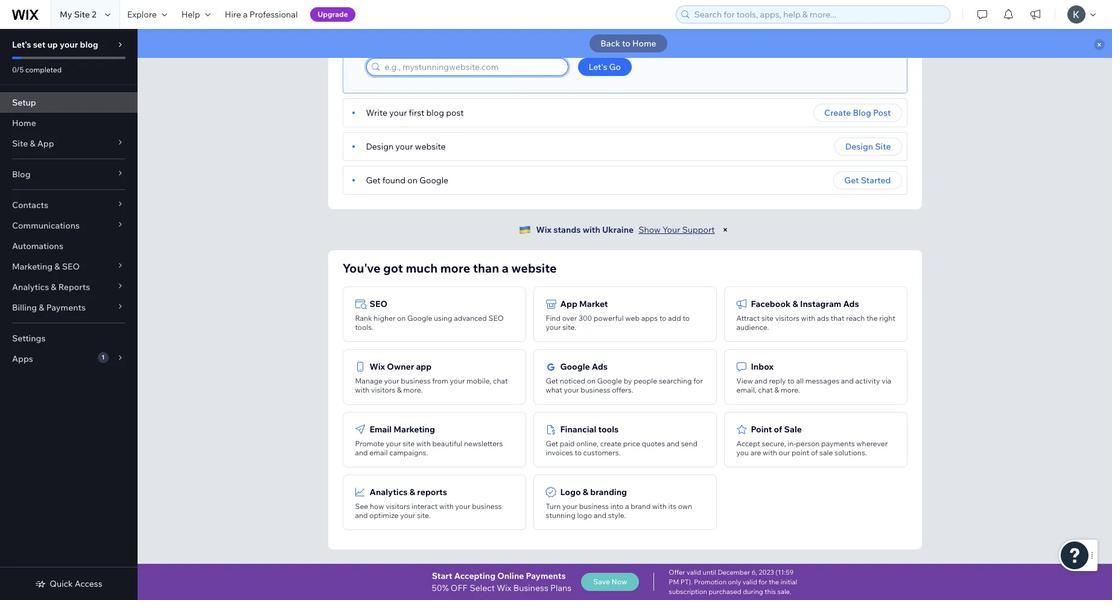 Task type: describe. For each thing, give the bounding box(es) containing it.
get started
[[845, 175, 892, 186]]

design site button
[[835, 138, 902, 156]]

promote your site with beautiful newsletters and email campaigns.
[[355, 440, 503, 458]]

stands
[[554, 225, 581, 236]]

& for payments
[[39, 303, 44, 313]]

post
[[446, 107, 464, 118]]

blog button
[[0, 164, 138, 185]]

on for higher
[[397, 314, 406, 323]]

quick access
[[50, 579, 102, 590]]

interact
[[412, 502, 438, 511]]

visitors inside manage your business from your mobile, chat with visitors & more.
[[371, 386, 396, 395]]

site for design
[[876, 141, 892, 152]]

0 vertical spatial a
[[243, 9, 248, 20]]

show
[[639, 225, 661, 236]]

customers.
[[584, 449, 621, 458]]

my
[[60, 9, 72, 20]]

more. inside manage your business from your mobile, chat with visitors & more.
[[404, 386, 423, 395]]

1 vertical spatial marketing
[[394, 425, 435, 435]]

your inside get noticed on google by people searching for what your business offers.
[[564, 386, 579, 395]]

0 vertical spatial valid
[[687, 569, 702, 577]]

audience.
[[737, 323, 770, 332]]

2023
[[759, 569, 775, 577]]

solutions.
[[835, 449, 868, 458]]

1 vertical spatial app
[[561, 299, 578, 310]]

go
[[610, 62, 621, 72]]

offers.
[[612, 386, 634, 395]]

design for design your website
[[366, 141, 394, 152]]

turn
[[546, 502, 561, 511]]

your inside the turn your business into a brand with its own stunning logo and style.
[[563, 502, 578, 511]]

activity
[[856, 377, 881, 386]]

your inside sidebar 'element'
[[60, 39, 78, 50]]

1 vertical spatial blog
[[427, 107, 444, 118]]

get started button
[[834, 171, 902, 190]]

business inside the turn your business into a brand with its own stunning logo and style.
[[580, 502, 609, 511]]

much
[[406, 261, 438, 276]]

with inside promote your site with beautiful newsletters and email campaigns.
[[417, 440, 431, 449]]

help button
[[174, 0, 218, 29]]

your
[[663, 225, 681, 236]]

& for reports
[[410, 487, 416, 498]]

financial tools
[[561, 425, 619, 435]]

stunning
[[546, 511, 576, 521]]

style.
[[609, 511, 626, 521]]

email
[[370, 425, 392, 435]]

seo inside rank higher on google using advanced seo tools.
[[489, 314, 504, 323]]

from
[[433, 377, 449, 386]]

select
[[470, 583, 495, 594]]

you've
[[343, 261, 381, 276]]

powerful
[[594, 314, 624, 323]]

that
[[831, 314, 845, 323]]

let's go button
[[578, 58, 632, 76]]

e.g., mystunningwebsite.com field
[[381, 59, 564, 75]]

marketing & seo
[[12, 261, 80, 272]]

business inside manage your business from your mobile, chat with visitors & more.
[[401, 377, 431, 386]]

the inside attract site visitors with ads that reach the right audience.
[[867, 314, 878, 323]]

your up get found on google
[[396, 141, 413, 152]]

promote
[[355, 440, 385, 449]]

branding
[[591, 487, 627, 498]]

site for my
[[74, 9, 90, 20]]

0 horizontal spatial website
[[415, 141, 446, 152]]

50%
[[432, 583, 449, 594]]

with inside attract site visitors with ads that reach the right audience.
[[802, 314, 816, 323]]

back
[[601, 38, 621, 49]]

to inside get paid online, create price quotes and send invoices to customers.
[[575, 449, 582, 458]]

site inside attract site visitors with ads that reach the right audience.
[[762, 314, 774, 323]]

to left add
[[660, 314, 667, 323]]

let's set up your blog
[[12, 39, 98, 50]]

wix owner app
[[370, 362, 432, 373]]

site. for &
[[417, 511, 431, 521]]

paid
[[560, 440, 575, 449]]

searching
[[659, 377, 692, 386]]

communications
[[12, 220, 80, 231]]

design your website
[[366, 141, 446, 152]]

how
[[370, 502, 384, 511]]

online
[[498, 571, 524, 582]]

mobile,
[[467, 377, 492, 386]]

you've got much more than a website
[[343, 261, 557, 276]]

and inside promote your site with beautiful newsletters and email campaigns.
[[355, 449, 368, 458]]

email,
[[737, 386, 757, 395]]

rank higher on google using advanced seo tools.
[[355, 314, 504, 332]]

your down analytics & reports
[[400, 511, 416, 521]]

find
[[546, 314, 561, 323]]

business
[[514, 583, 549, 594]]

start accepting online payments 50% off select wix business plans
[[432, 571, 572, 594]]

& for branding
[[583, 487, 589, 498]]

see
[[355, 502, 369, 511]]

1 vertical spatial ads
[[592, 362, 608, 373]]

blog inside button
[[854, 107, 872, 118]]

payments inside start accepting online payments 50% off select wix business plans
[[526, 571, 566, 582]]

using
[[434, 314, 453, 323]]

december
[[718, 569, 751, 577]]

offer
[[669, 569, 686, 577]]

setup
[[12, 97, 36, 108]]

subscription
[[669, 588, 708, 597]]

1 horizontal spatial a
[[502, 261, 509, 276]]

purchased
[[709, 588, 742, 597]]

billing & payments
[[12, 303, 86, 313]]

your inside find over 300 powerful web apps to add to your site.
[[546, 323, 561, 332]]

optimize
[[370, 511, 399, 521]]

the inside offer valid until december 6, 2023 (11:59 pm pt). promotion only valid for the initial subscription purchased during this sale.
[[769, 578, 780, 587]]

for inside get noticed on google by people searching for what your business offers.
[[694, 377, 704, 386]]

site & app button
[[0, 133, 138, 154]]

apps
[[642, 314, 658, 323]]

& inside view and reply to all messages and activity via email, chat & more.
[[775, 386, 780, 395]]

start
[[432, 571, 453, 582]]

0/5
[[12, 65, 24, 74]]

sale
[[820, 449, 834, 458]]

to inside view and reply to all messages and activity via email, chat & more.
[[788, 377, 795, 386]]

in-
[[788, 440, 797, 449]]

Search for tools, apps, help & more... field
[[691, 6, 947, 23]]

chat inside view and reply to all messages and activity via email, chat & more.
[[759, 386, 773, 395]]

logo
[[561, 487, 581, 498]]

email marketing
[[370, 425, 435, 435]]

your inside promote your site with beautiful newsletters and email campaigns.
[[386, 440, 401, 449]]

invoices
[[546, 449, 573, 458]]

of inside the accept secure, in-person payments wherever you are with our point of sale solutions.
[[812, 449, 818, 458]]

to inside back to home button
[[623, 38, 631, 49]]

blog inside sidebar 'element'
[[80, 39, 98, 50]]

create
[[601, 440, 622, 449]]

and down inbox
[[755, 377, 768, 386]]

& for seo
[[55, 261, 60, 272]]

site inside promote your site with beautiful newsletters and email campaigns.
[[403, 440, 415, 449]]

let's for let's set up your blog
[[12, 39, 31, 50]]

sale.
[[778, 588, 792, 597]]

get noticed on google by people searching for what your business offers.
[[546, 377, 704, 395]]

site inside dropdown button
[[12, 138, 28, 149]]

analytics for analytics & reports
[[12, 282, 49, 293]]

hire a professional
[[225, 9, 298, 20]]

via
[[882, 377, 892, 386]]

accept secure, in-person payments wherever you are with our point of sale solutions.
[[737, 440, 888, 458]]

now
[[612, 578, 628, 587]]

& for reports
[[51, 282, 56, 293]]

apps
[[12, 354, 33, 365]]

save now
[[594, 578, 628, 587]]

let's for let's go
[[589, 62, 608, 72]]

site. for market
[[563, 323, 577, 332]]

and inside see how visitors interact with your business and optimize your site.
[[355, 511, 368, 521]]

google up noticed
[[561, 362, 590, 373]]

our
[[779, 449, 791, 458]]

reports
[[58, 282, 90, 293]]

1 vertical spatial valid
[[743, 578, 758, 587]]

and inside the turn your business into a brand with its own stunning logo and style.
[[594, 511, 607, 521]]

ukraine
[[603, 225, 634, 236]]

logo
[[578, 511, 593, 521]]



Task type: vqa. For each thing, say whether or not it's contained in the screenshot.


Task type: locate. For each thing, give the bounding box(es) containing it.
0 horizontal spatial app
[[37, 138, 54, 149]]

a inside the turn your business into a brand with its own stunning logo and style.
[[626, 502, 630, 511]]

for inside offer valid until december 6, 2023 (11:59 pm pt). promotion only valid for the initial subscription purchased during this sale.
[[759, 578, 768, 587]]

1 horizontal spatial design
[[846, 141, 874, 152]]

send
[[682, 440, 698, 449]]

analytics up how
[[370, 487, 408, 498]]

google for noticed
[[598, 377, 623, 386]]

0 vertical spatial for
[[694, 377, 704, 386]]

blog right "first" at left top
[[427, 107, 444, 118]]

let's inside sidebar 'element'
[[12, 39, 31, 50]]

& down "owner"
[[397, 386, 402, 395]]

300
[[579, 314, 593, 323]]

attract site visitors with ads that reach the right audience.
[[737, 314, 896, 332]]

google for found
[[420, 175, 449, 186]]

2 vertical spatial on
[[587, 377, 596, 386]]

get left started
[[845, 175, 860, 186]]

0 horizontal spatial valid
[[687, 569, 702, 577]]

0 vertical spatial ads
[[844, 299, 860, 310]]

ads up get noticed on google by people searching for what your business offers.
[[592, 362, 608, 373]]

setup link
[[0, 92, 138, 113]]

ads up reach
[[844, 299, 860, 310]]

get inside get paid online, create price quotes and send invoices to customers.
[[546, 440, 559, 449]]

website right than at the left of the page
[[512, 261, 557, 276]]

campaigns.
[[390, 449, 428, 458]]

wix up "manage"
[[370, 362, 385, 373]]

design inside button
[[846, 141, 874, 152]]

contacts button
[[0, 195, 138, 216]]

with inside see how visitors interact with your business and optimize your site.
[[440, 502, 454, 511]]

0 horizontal spatial more.
[[404, 386, 423, 395]]

with inside manage your business from your mobile, chat with visitors & more.
[[355, 386, 370, 395]]

your right from
[[450, 377, 465, 386]]

0 horizontal spatial analytics
[[12, 282, 49, 293]]

site. inside see how visitors interact with your business and optimize your site.
[[417, 511, 431, 521]]

1 horizontal spatial blog
[[854, 107, 872, 118]]

with left its
[[653, 502, 667, 511]]

newsletters
[[464, 440, 503, 449]]

until
[[703, 569, 717, 577]]

visitors down analytics & reports
[[386, 502, 410, 511]]

0 horizontal spatial design
[[366, 141, 394, 152]]

get for get noticed on google by people searching for what your business offers.
[[546, 377, 559, 386]]

your right what
[[564, 386, 579, 395]]

1 vertical spatial visitors
[[371, 386, 396, 395]]

blog down 2
[[80, 39, 98, 50]]

site. down 'reports'
[[417, 511, 431, 521]]

and left the send
[[667, 440, 680, 449]]

your down "owner"
[[384, 377, 400, 386]]

get inside button
[[845, 175, 860, 186]]

0 horizontal spatial of
[[774, 425, 783, 435]]

my site 2
[[60, 9, 96, 20]]

1 design from the left
[[366, 141, 394, 152]]

1 horizontal spatial marketing
[[394, 425, 435, 435]]

& up analytics & reports
[[55, 261, 60, 272]]

get left found
[[366, 175, 381, 186]]

point of sale
[[751, 425, 802, 435]]

0 horizontal spatial ads
[[592, 362, 608, 373]]

1 vertical spatial home
[[12, 118, 36, 129]]

only
[[729, 578, 742, 587]]

your left over
[[546, 323, 561, 332]]

to right add
[[683, 314, 690, 323]]

sidebar element
[[0, 29, 138, 601]]

owner
[[387, 362, 414, 373]]

1 horizontal spatial site
[[74, 9, 90, 20]]

with left beautiful
[[417, 440, 431, 449]]

seo right advanced
[[489, 314, 504, 323]]

of
[[774, 425, 783, 435], [812, 449, 818, 458]]

0 horizontal spatial blog
[[80, 39, 98, 50]]

for
[[694, 377, 704, 386], [759, 578, 768, 587]]

on down google ads
[[587, 377, 596, 386]]

google inside rank higher on google using advanced seo tools.
[[408, 314, 433, 323]]

more. left messages
[[781, 386, 801, 395]]

seo up analytics & reports popup button
[[62, 261, 80, 272]]

to left all
[[788, 377, 795, 386]]

your left "first" at left top
[[390, 107, 407, 118]]

let's go
[[589, 62, 621, 72]]

6,
[[752, 569, 758, 577]]

with right stands
[[583, 225, 601, 236]]

0 horizontal spatial site.
[[417, 511, 431, 521]]

point
[[792, 449, 810, 458]]

design down write
[[366, 141, 394, 152]]

1 horizontal spatial for
[[759, 578, 768, 587]]

on for found
[[408, 175, 418, 186]]

1 vertical spatial let's
[[589, 62, 608, 72]]

chat right email,
[[759, 386, 773, 395]]

write
[[366, 107, 388, 118]]

view and reply to all messages and activity via email, chat & more.
[[737, 377, 892, 395]]

2 horizontal spatial site
[[876, 141, 892, 152]]

the left right on the right of page
[[867, 314, 878, 323]]

0 vertical spatial on
[[408, 175, 418, 186]]

0 horizontal spatial on
[[397, 314, 406, 323]]

first
[[409, 107, 425, 118]]

2 more. from the left
[[781, 386, 801, 395]]

visitors for analytics
[[386, 502, 410, 511]]

payments inside dropdown button
[[46, 303, 86, 313]]

wix down online
[[497, 583, 512, 594]]

the up this
[[769, 578, 780, 587]]

1 vertical spatial site.
[[417, 511, 431, 521]]

site left 2
[[74, 9, 90, 20]]

visitors down "owner"
[[371, 386, 396, 395]]

payments down analytics & reports popup button
[[46, 303, 86, 313]]

0 vertical spatial wix
[[536, 225, 552, 236]]

& right logo
[[583, 487, 589, 498]]

2 vertical spatial seo
[[489, 314, 504, 323]]

0 horizontal spatial site
[[403, 440, 415, 449]]

1 vertical spatial a
[[502, 261, 509, 276]]

home inside sidebar 'element'
[[12, 118, 36, 129]]

seo inside dropdown button
[[62, 261, 80, 272]]

site down email marketing
[[403, 440, 415, 449]]

on right found
[[408, 175, 418, 186]]

valid up during
[[743, 578, 758, 587]]

google left using
[[408, 314, 433, 323]]

get
[[366, 175, 381, 186], [845, 175, 860, 186], [546, 377, 559, 386], [546, 440, 559, 449]]

0 vertical spatial the
[[867, 314, 878, 323]]

1 horizontal spatial valid
[[743, 578, 758, 587]]

0 horizontal spatial wix
[[370, 362, 385, 373]]

view
[[737, 377, 754, 386]]

attract
[[737, 314, 760, 323]]

plans
[[551, 583, 572, 594]]

1 horizontal spatial of
[[812, 449, 818, 458]]

online,
[[577, 440, 599, 449]]

site
[[762, 314, 774, 323], [403, 440, 415, 449]]

1 vertical spatial the
[[769, 578, 780, 587]]

1 horizontal spatial payments
[[526, 571, 566, 582]]

& right the facebook
[[793, 299, 799, 310]]

get left paid
[[546, 440, 559, 449]]

facebook
[[751, 299, 791, 310]]

1 horizontal spatial site
[[762, 314, 774, 323]]

back to home button
[[590, 34, 668, 53]]

google inside get noticed on google by people searching for what your business offers.
[[598, 377, 623, 386]]

1 horizontal spatial blog
[[427, 107, 444, 118]]

blog inside popup button
[[12, 169, 30, 180]]

analytics
[[12, 282, 49, 293], [370, 487, 408, 498]]

1 vertical spatial seo
[[370, 299, 388, 310]]

& inside popup button
[[51, 282, 56, 293]]

design for design site
[[846, 141, 874, 152]]

analytics for analytics & reports
[[370, 487, 408, 498]]

pt).
[[681, 578, 693, 587]]

by
[[624, 377, 633, 386]]

wix for wix owner app
[[370, 362, 385, 373]]

site down post
[[876, 141, 892, 152]]

0 vertical spatial blog
[[80, 39, 98, 50]]

1 vertical spatial payments
[[526, 571, 566, 582]]

to right back on the right top
[[623, 38, 631, 49]]

1 horizontal spatial seo
[[370, 299, 388, 310]]

accept
[[737, 440, 761, 449]]

with right the are
[[763, 449, 778, 458]]

create blog post button
[[814, 104, 902, 122]]

0 horizontal spatial let's
[[12, 39, 31, 50]]

home link
[[0, 113, 138, 133]]

2 horizontal spatial on
[[587, 377, 596, 386]]

communications button
[[0, 216, 138, 236]]

& down home link
[[30, 138, 35, 149]]

chat inside manage your business from your mobile, chat with visitors & more.
[[493, 377, 508, 386]]

quick
[[50, 579, 73, 590]]

right
[[880, 314, 896, 323]]

1 horizontal spatial website
[[512, 261, 557, 276]]

0 vertical spatial of
[[774, 425, 783, 435]]

and inside get paid online, create price quotes and send invoices to customers.
[[667, 440, 680, 449]]

on right higher
[[397, 314, 406, 323]]

0 vertical spatial home
[[633, 38, 657, 49]]

on for noticed
[[587, 377, 596, 386]]

let's left set at the top of the page
[[12, 39, 31, 50]]

for down 2023
[[759, 578, 768, 587]]

visitors inside attract site visitors with ads that reach the right audience.
[[776, 314, 800, 323]]

app down home link
[[37, 138, 54, 149]]

0 vertical spatial analytics
[[12, 282, 49, 293]]

1 vertical spatial website
[[512, 261, 557, 276]]

marketing inside 'marketing & seo' dropdown button
[[12, 261, 53, 272]]

visitors down the facebook
[[776, 314, 800, 323]]

design down create blog post button
[[846, 141, 874, 152]]

get for get paid online, create price quotes and send invoices to customers.
[[546, 440, 559, 449]]

1 vertical spatial wix
[[370, 362, 385, 373]]

home down setup at the top left of the page
[[12, 118, 36, 129]]

home inside button
[[633, 38, 657, 49]]

1 horizontal spatial the
[[867, 314, 878, 323]]

off
[[451, 583, 468, 594]]

app inside dropdown button
[[37, 138, 54, 149]]

0 vertical spatial app
[[37, 138, 54, 149]]

for right searching
[[694, 377, 704, 386]]

blog left post
[[854, 107, 872, 118]]

what
[[546, 386, 563, 395]]

with inside the accept secure, in-person payments wherever you are with our point of sale solutions.
[[763, 449, 778, 458]]

with inside the turn your business into a brand with its own stunning logo and style.
[[653, 502, 667, 511]]

0 horizontal spatial home
[[12, 118, 36, 129]]

1 horizontal spatial site.
[[563, 323, 577, 332]]

site. inside find over 300 powerful web apps to add to your site.
[[563, 323, 577, 332]]

2 vertical spatial a
[[626, 502, 630, 511]]

your right interact
[[456, 502, 471, 511]]

access
[[75, 579, 102, 590]]

site inside button
[[876, 141, 892, 152]]

wix for wix stands with ukraine show your support
[[536, 225, 552, 236]]

a right into
[[626, 502, 630, 511]]

to
[[623, 38, 631, 49], [660, 314, 667, 323], [683, 314, 690, 323], [788, 377, 795, 386], [575, 449, 582, 458]]

2 vertical spatial wix
[[497, 583, 512, 594]]

1
[[102, 354, 105, 362]]

billing
[[12, 303, 37, 313]]

0 horizontal spatial seo
[[62, 261, 80, 272]]

0 vertical spatial site.
[[563, 323, 577, 332]]

get for get started
[[845, 175, 860, 186]]

google right found
[[420, 175, 449, 186]]

with down facebook & instagram ads
[[802, 314, 816, 323]]

accepting
[[455, 571, 496, 582]]

valid up pt).
[[687, 569, 702, 577]]

completed
[[25, 65, 62, 74]]

more. inside view and reply to all messages and activity via email, chat & more.
[[781, 386, 801, 395]]

0 horizontal spatial marketing
[[12, 261, 53, 272]]

marketing down automations
[[12, 261, 53, 272]]

get for get found on google
[[366, 175, 381, 186]]

2 horizontal spatial seo
[[489, 314, 504, 323]]

1 horizontal spatial ads
[[844, 299, 860, 310]]

wix inside start accepting online payments 50% off select wix business plans
[[497, 583, 512, 594]]

1 more. from the left
[[404, 386, 423, 395]]

explore
[[127, 9, 157, 20]]

back to home
[[601, 38, 657, 49]]

marketing up promote your site with beautiful newsletters and email campaigns.
[[394, 425, 435, 435]]

more
[[441, 261, 471, 276]]

1 vertical spatial for
[[759, 578, 768, 587]]

1 horizontal spatial analytics
[[370, 487, 408, 498]]

a right than at the left of the page
[[502, 261, 509, 276]]

payments
[[822, 440, 855, 449]]

your down logo
[[563, 502, 578, 511]]

its
[[669, 502, 677, 511]]

0 vertical spatial marketing
[[12, 261, 53, 272]]

your down email marketing
[[386, 440, 401, 449]]

(11:59
[[776, 569, 794, 577]]

1 vertical spatial on
[[397, 314, 406, 323]]

0 horizontal spatial chat
[[493, 377, 508, 386]]

1 horizontal spatial home
[[633, 38, 657, 49]]

higher
[[374, 314, 396, 323]]

visitors inside see how visitors interact with your business and optimize your site.
[[386, 502, 410, 511]]

of left sale
[[812, 449, 818, 458]]

on inside rank higher on google using advanced seo tools.
[[397, 314, 406, 323]]

& up interact
[[410, 487, 416, 498]]

instagram
[[801, 299, 842, 310]]

blog up contacts in the top of the page
[[12, 169, 30, 180]]

0 vertical spatial blog
[[854, 107, 872, 118]]

help
[[182, 9, 200, 20]]

1 horizontal spatial on
[[408, 175, 418, 186]]

brand
[[631, 502, 651, 511]]

of up secure,
[[774, 425, 783, 435]]

0 horizontal spatial blog
[[12, 169, 30, 180]]

analytics inside popup button
[[12, 282, 49, 293]]

google for higher
[[408, 314, 433, 323]]

and right logo
[[594, 511, 607, 521]]

2 horizontal spatial wix
[[536, 225, 552, 236]]

support
[[683, 225, 715, 236]]

and left how
[[355, 511, 368, 521]]

& left reports
[[51, 282, 56, 293]]

and left activity on the right of the page
[[842, 377, 854, 386]]

visitors for facebook
[[776, 314, 800, 323]]

& for app
[[30, 138, 35, 149]]

0 vertical spatial seo
[[62, 261, 80, 272]]

business inside get noticed on google by people searching for what your business offers.
[[581, 386, 611, 395]]

& right billing
[[39, 303, 44, 313]]

1 horizontal spatial more.
[[781, 386, 801, 395]]

0 vertical spatial let's
[[12, 39, 31, 50]]

0 horizontal spatial payments
[[46, 303, 86, 313]]

0 horizontal spatial for
[[694, 377, 704, 386]]

site down setup at the top left of the page
[[12, 138, 28, 149]]

payments
[[46, 303, 86, 313], [526, 571, 566, 582]]

0 vertical spatial payments
[[46, 303, 86, 313]]

business inside see how visitors interact with your business and optimize your site.
[[472, 502, 502, 511]]

hire
[[225, 9, 241, 20]]

1 vertical spatial blog
[[12, 169, 30, 180]]

wix left stands
[[536, 225, 552, 236]]

&
[[30, 138, 35, 149], [55, 261, 60, 272], [51, 282, 56, 293], [793, 299, 799, 310], [39, 303, 44, 313], [397, 386, 402, 395], [775, 386, 780, 395], [410, 487, 416, 498], [583, 487, 589, 498]]

google ads
[[561, 362, 608, 373]]

1 vertical spatial of
[[812, 449, 818, 458]]

contacts
[[12, 200, 48, 211]]

get inside get noticed on google by people searching for what your business offers.
[[546, 377, 559, 386]]

2 horizontal spatial a
[[626, 502, 630, 511]]

site & app
[[12, 138, 54, 149]]

seo up higher
[[370, 299, 388, 310]]

1 horizontal spatial let's
[[589, 62, 608, 72]]

1 vertical spatial analytics
[[370, 487, 408, 498]]

0 horizontal spatial a
[[243, 9, 248, 20]]

reports
[[417, 487, 447, 498]]

site. left 300
[[563, 323, 577, 332]]

your right up
[[60, 39, 78, 50]]

people
[[634, 377, 658, 386]]

2 vertical spatial visitors
[[386, 502, 410, 511]]

a right hire
[[243, 9, 248, 20]]

let's
[[12, 39, 31, 50], [589, 62, 608, 72]]

0 horizontal spatial site
[[12, 138, 28, 149]]

beautiful
[[433, 440, 463, 449]]

let's inside button
[[589, 62, 608, 72]]

app up over
[[561, 299, 578, 310]]

create
[[825, 107, 852, 118]]

rank
[[355, 314, 372, 323]]

0 vertical spatial visitors
[[776, 314, 800, 323]]

0 vertical spatial website
[[415, 141, 446, 152]]

and
[[755, 377, 768, 386], [842, 377, 854, 386], [667, 440, 680, 449], [355, 449, 368, 458], [355, 511, 368, 521], [594, 511, 607, 521]]

home right back on the right top
[[633, 38, 657, 49]]

& for instagram
[[793, 299, 799, 310]]

see how visitors interact with your business and optimize your site.
[[355, 502, 502, 521]]

got
[[384, 261, 403, 276]]

1 horizontal spatial app
[[561, 299, 578, 310]]

into
[[611, 502, 624, 511]]

payments up business in the bottom of the page
[[526, 571, 566, 582]]

let's left the go
[[589, 62, 608, 72]]

back to home alert
[[138, 29, 1113, 58]]

and left "email" in the bottom left of the page
[[355, 449, 368, 458]]

to right invoices
[[575, 449, 582, 458]]

2 design from the left
[[846, 141, 874, 152]]

google left 'by'
[[598, 377, 623, 386]]

get left noticed
[[546, 377, 559, 386]]

with down 'reports'
[[440, 502, 454, 511]]

chat right 'mobile,'
[[493, 377, 508, 386]]

1 horizontal spatial wix
[[497, 583, 512, 594]]

app
[[37, 138, 54, 149], [561, 299, 578, 310]]

on inside get noticed on google by people searching for what your business offers.
[[587, 377, 596, 386]]

analytics up billing
[[12, 282, 49, 293]]

1 horizontal spatial chat
[[759, 386, 773, 395]]

with up promote
[[355, 386, 370, 395]]

& inside manage your business from your mobile, chat with visitors & more.
[[397, 386, 402, 395]]

1 vertical spatial site
[[403, 440, 415, 449]]

& left all
[[775, 386, 780, 395]]

0 horizontal spatial the
[[769, 578, 780, 587]]

app
[[416, 362, 432, 373]]

website down "first" at left top
[[415, 141, 446, 152]]

0 vertical spatial site
[[762, 314, 774, 323]]



